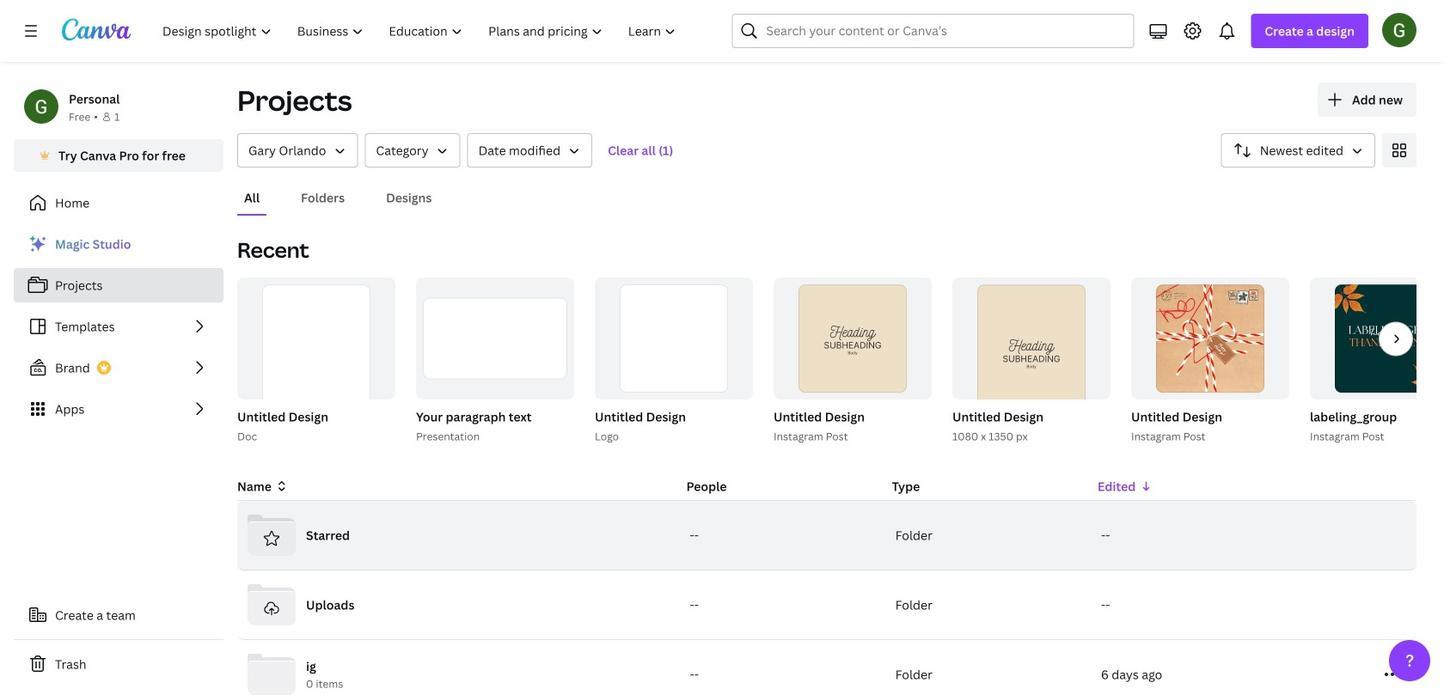 Task type: locate. For each thing, give the bounding box(es) containing it.
Category button
[[365, 133, 460, 168]]

8 group from the left
[[949, 278, 1111, 445]]

12 group from the left
[[1307, 278, 1444, 445]]

10 group from the left
[[1128, 278, 1290, 445]]

group
[[234, 278, 395, 445], [237, 278, 395, 438], [413, 278, 574, 445], [591, 278, 753, 445], [595, 278, 753, 400], [770, 278, 932, 445], [774, 278, 932, 400], [949, 278, 1111, 445], [953, 278, 1111, 420], [1128, 278, 1290, 445], [1131, 278, 1290, 400], [1307, 278, 1444, 445], [1310, 278, 1444, 400]]

None search field
[[732, 14, 1134, 48]]

11 group from the left
[[1131, 278, 1290, 400]]

list
[[14, 227, 224, 426]]

Search search field
[[766, 15, 1100, 47]]



Task type: vqa. For each thing, say whether or not it's contained in the screenshot.
Crisis Hub Link
no



Task type: describe. For each thing, give the bounding box(es) containing it.
6 group from the left
[[770, 278, 932, 445]]

Date modified button
[[467, 133, 592, 168]]

2 group from the left
[[237, 278, 395, 438]]

7 group from the left
[[774, 278, 932, 400]]

Owner button
[[237, 133, 358, 168]]

4 group from the left
[[591, 278, 753, 445]]

gary orlando image
[[1382, 13, 1417, 47]]

5 group from the left
[[595, 278, 753, 400]]

3 group from the left
[[413, 278, 574, 445]]

top level navigation element
[[151, 14, 691, 48]]

Sort by button
[[1221, 133, 1375, 168]]

1 group from the left
[[234, 278, 395, 445]]

13 group from the left
[[1310, 278, 1444, 400]]

9 group from the left
[[953, 278, 1111, 420]]



